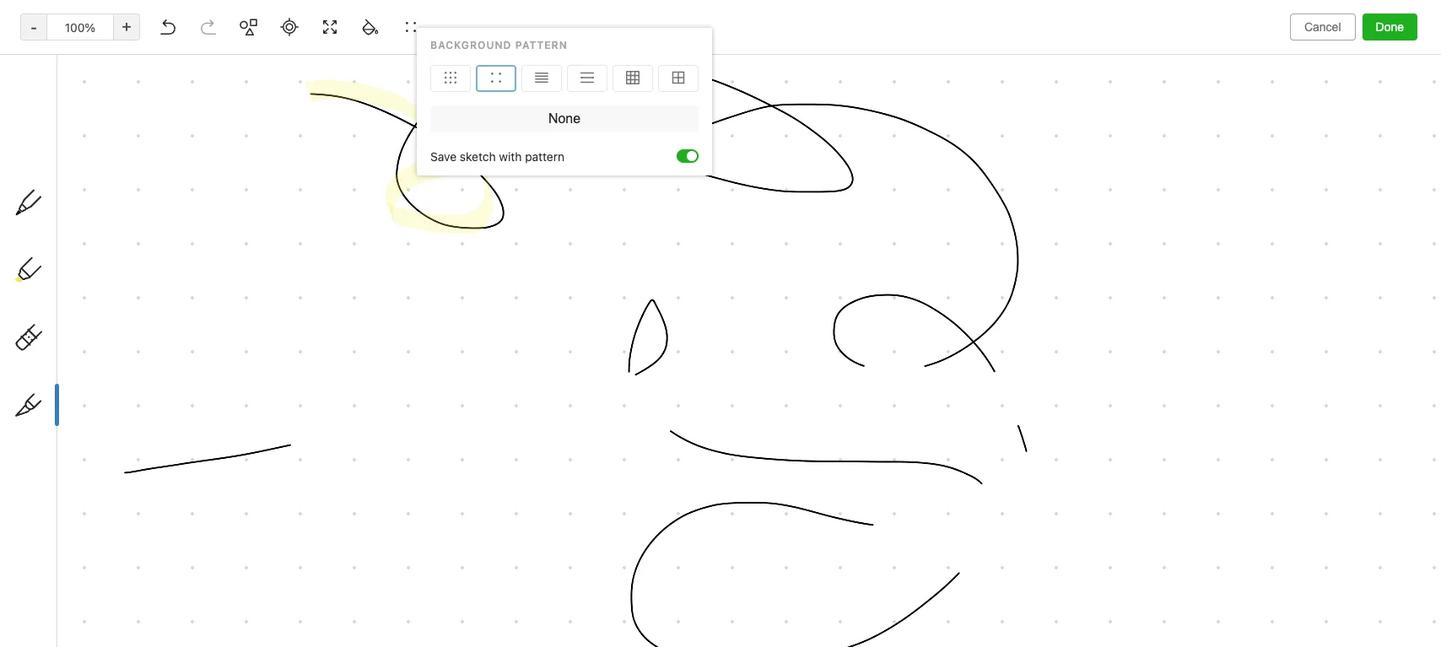 Task type: locate. For each thing, give the bounding box(es) containing it.
shortcuts button
[[0, 160, 202, 187]]

questions
[[371, 470, 426, 484]]

1 horizontal spatial you
[[1307, 47, 1326, 60]]

home
[[37, 139, 69, 153]]

most analytical, interpretive, or persuasive essays tend to follow the same basic pattern. this struc ture should help you formulate effective outlines for most ...
[[224, 351, 495, 418]]

notes
[[37, 193, 69, 207], [429, 470, 462, 484]]

1 vertical spatial minutes
[[253, 284, 291, 297]]

with
[[79, 311, 102, 325]]

insert image
[[535, 81, 560, 105]]

2 ago from the top
[[294, 284, 311, 297]]

a
[[224, 183, 230, 195], [224, 284, 230, 297]]

1 few from the top
[[233, 183, 250, 195]]

None search field
[[22, 49, 181, 79]]

0 horizontal spatial do
[[224, 553, 240, 568]]

notebook
[[282, 51, 359, 70]]

1 vertical spatial you
[[316, 386, 335, 400]]

follow
[[266, 368, 299, 383]]

future
[[359, 553, 391, 568]]

first
[[243, 51, 278, 70]]

1 vertical spatial a few minutes ago
[[224, 284, 311, 297]]

tree
[[0, 133, 203, 554]]

1 a from the top
[[224, 183, 230, 195]]

0 vertical spatial ago
[[294, 183, 311, 195]]

most
[[224, 351, 252, 365]]

font color image
[[987, 81, 1030, 105]]

try
[[544, 10, 562, 24]]

2 minutes from the top
[[253, 284, 291, 297]]

tend
[[224, 368, 249, 383]]

do left now
[[224, 553, 240, 568]]

for left most
[[224, 404, 240, 418]]

essays
[[458, 351, 495, 365]]

you right only
[[1307, 47, 1326, 60]]

you down same on the left bottom of page
[[316, 386, 335, 400]]

0 vertical spatial minutes
[[253, 183, 291, 195]]

settings image
[[172, 14, 192, 34]]

minutes
[[253, 183, 291, 195], [253, 284, 291, 297]]

1 vertical spatial the
[[338, 553, 356, 568]]

you
[[1307, 47, 1326, 60], [316, 386, 335, 400]]

zot
[[349, 470, 368, 484]]

ago
[[294, 183, 311, 195], [294, 284, 311, 297]]

new
[[37, 96, 61, 111]]

do right now
[[269, 553, 284, 568]]

for
[[670, 10, 685, 24], [224, 404, 240, 418]]

0 vertical spatial you
[[1307, 47, 1326, 60]]

outlines
[[445, 386, 488, 400]]

1 vertical spatial untitled
[[224, 232, 269, 246]]

1 vertical spatial few
[[233, 284, 250, 297]]

interpretive,
[[313, 351, 379, 365]]

the inside most analytical, interpretive, or persuasive essays tend to follow the same basic pattern. this struc ture should help you formulate effective outlines for most ...
[[302, 368, 319, 383]]

trash link
[[0, 342, 202, 369]]

notes up tasks
[[37, 193, 69, 207]]

untitled
[[224, 130, 269, 145], [224, 232, 269, 246]]

2 a few minutes ago from the top
[[224, 284, 311, 297]]

notes down '10/25/23'
[[429, 470, 462, 484]]

for inside most analytical, interpretive, or persuasive essays tend to follow the same basic pattern. this struc ture should help you formulate effective outlines for most ...
[[224, 404, 240, 418]]

do now do soon for the future
[[224, 553, 391, 568]]

0 horizontal spatial you
[[316, 386, 335, 400]]

0 vertical spatial notes
[[37, 193, 69, 207]]

basic
[[355, 368, 384, 383]]

0 horizontal spatial the
[[302, 368, 319, 383]]

0 horizontal spatial for
[[224, 404, 240, 418]]

0 vertical spatial a few minutes ago
[[224, 183, 311, 195]]

now
[[243, 553, 265, 568]]

lecture
[[224, 434, 267, 449]]

1 horizontal spatial the
[[338, 553, 356, 568]]

the up help
[[302, 368, 319, 383]]

few
[[233, 183, 250, 195], [233, 284, 250, 297]]

lecture notes biochemistry: course: bio 103 date: 10/25/23 professor/speaker: dr. zot questions notes summary
[[224, 434, 471, 502]]

professor/speaker:
[[224, 470, 328, 484]]

expand notebooks image
[[4, 257, 18, 271]]

share button
[[1339, 41, 1401, 68]]

you inside note window element
[[1307, 47, 1326, 60]]

notebooks link
[[0, 251, 202, 278]]

1 horizontal spatial do
[[269, 553, 284, 568]]

1 vertical spatial ago
[[294, 284, 311, 297]]

font family image
[[858, 81, 937, 105]]

0 vertical spatial for
[[670, 10, 685, 24]]

2 a from the top
[[224, 284, 230, 297]]

1 horizontal spatial notes
[[429, 470, 462, 484]]

struc
[[459, 368, 493, 383]]

0 vertical spatial few
[[233, 183, 250, 195]]

same
[[323, 368, 352, 383]]

tags
[[38, 284, 64, 298]]

notes link
[[0, 187, 202, 214]]

trash
[[37, 348, 67, 362]]

try evernote personal for free:
[[544, 10, 717, 24]]

1 vertical spatial notes
[[429, 470, 462, 484]]

1 untitled from the top
[[224, 130, 269, 145]]

dr.
[[331, 470, 346, 484]]

a few minutes ago
[[224, 183, 311, 195], [224, 284, 311, 297]]

to
[[252, 368, 263, 383]]

shortcuts
[[38, 166, 91, 180]]

1 vertical spatial a
[[224, 284, 230, 297]]

for
[[317, 553, 335, 568]]

notes
[[270, 434, 301, 449]]

more image
[[1368, 81, 1420, 105]]

highlight image
[[1111, 81, 1151, 105]]

the right for on the left bottom of the page
[[338, 553, 356, 568]]

expand note image
[[536, 44, 556, 64]]

0 vertical spatial a
[[224, 183, 230, 195]]

the
[[302, 368, 319, 383], [338, 553, 356, 568]]

shared with me
[[37, 311, 122, 325]]

1 vertical spatial for
[[224, 404, 240, 418]]

0 vertical spatial untitled
[[224, 130, 269, 145]]

0 vertical spatial the
[[302, 368, 319, 383]]

ture
[[224, 368, 493, 400]]

font size image
[[941, 81, 983, 105]]

Note Editor text field
[[0, 0, 1442, 647]]

only you
[[1281, 47, 1326, 60]]

for left free: at the top of the page
[[670, 10, 685, 24]]

1 ago from the top
[[294, 183, 311, 195]]

date:
[[391, 452, 420, 466]]

do
[[224, 553, 240, 568], [269, 553, 284, 568]]

changes
[[1352, 624, 1395, 637]]

new button
[[10, 89, 192, 119]]



Task type: vqa. For each thing, say whether or not it's contained in the screenshot.
right Do
yes



Task type: describe. For each thing, give the bounding box(es) containing it.
103
[[368, 452, 388, 466]]

the inside do now do soon for the future button
[[338, 553, 356, 568]]

notebooks
[[38, 257, 97, 271]]

you inside most analytical, interpretive, or persuasive essays tend to follow the same basic pattern. this struc ture should help you formulate effective outlines for most ...
[[316, 386, 335, 400]]

all
[[1336, 624, 1349, 637]]

1 horizontal spatial for
[[670, 10, 685, 24]]

all changes saved
[[1336, 624, 1428, 637]]

first notebook
[[243, 51, 359, 70]]

tasks
[[37, 220, 68, 234]]

add tag image
[[563, 620, 583, 641]]

personal
[[618, 10, 667, 24]]

free:
[[688, 10, 717, 24]]

do now do soon for the future button
[[203, 520, 523, 621]]

saved
[[1398, 624, 1428, 637]]

1 do from the left
[[224, 553, 240, 568]]

summary
[[224, 487, 276, 502]]

alignment image
[[1272, 81, 1314, 105]]

only
[[1281, 47, 1304, 60]]

note list element
[[203, 34, 524, 647]]

notes inside lecture notes biochemistry: course: bio 103 date: 10/25/23 professor/speaker: dr. zot questions notes summary
[[429, 470, 462, 484]]

share
[[1354, 46, 1387, 61]]

me
[[105, 311, 122, 325]]

soon
[[287, 553, 314, 568]]

or
[[382, 351, 393, 365]]

pattern.
[[387, 368, 430, 383]]

10/25/23
[[423, 452, 471, 466]]

2 untitled from the top
[[224, 232, 269, 246]]

should
[[249, 386, 286, 400]]

analytical,
[[255, 351, 310, 365]]

biochemistry:
[[224, 452, 299, 466]]

1 minutes from the top
[[253, 183, 291, 195]]

Search text field
[[22, 49, 181, 79]]

course: bio
[[302, 452, 365, 466]]

most analytical, interpretive, or persuasive essays tend to follow the same basic pattern. this struc ture should help you formulate effective outlines for most ... button
[[203, 317, 523, 419]]

help
[[289, 386, 313, 400]]

persuasive
[[396, 351, 455, 365]]

heading level image
[[767, 81, 854, 105]]

evernote
[[565, 10, 615, 24]]

2 few from the top
[[233, 284, 250, 297]]

this
[[433, 368, 456, 383]]

effective
[[394, 386, 441, 400]]

tasks button
[[0, 214, 202, 241]]

tags button
[[0, 278, 202, 305]]

...
[[273, 404, 283, 418]]

2 do from the left
[[269, 553, 284, 568]]

1 a few minutes ago from the top
[[224, 183, 311, 195]]

home link
[[0, 133, 203, 160]]

shared with me link
[[0, 305, 202, 332]]

formulate
[[339, 386, 391, 400]]

shared
[[37, 311, 76, 325]]

note window element
[[0, 0, 1442, 647]]

tree containing home
[[0, 133, 203, 554]]

0 horizontal spatial notes
[[37, 193, 69, 207]]

most
[[243, 404, 270, 418]]



